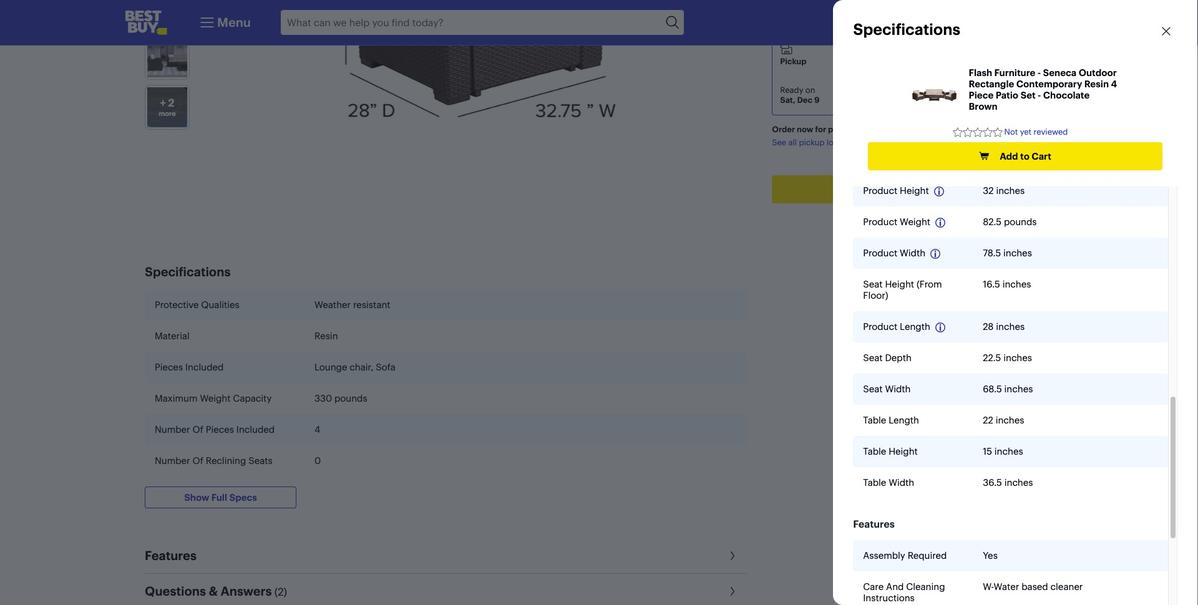 Task type: vqa. For each thing, say whether or not it's contained in the screenshot.


Task type: locate. For each thing, give the bounding box(es) containing it.
cart down not yet reviewed at the top right
[[1032, 150, 1052, 162]]

show full specs button
[[145, 487, 296, 509]]

resistant
[[353, 299, 390, 311]]

dec inside order now for pickup on sat, dec 9 at compton see all pickup locations
[[885, 124, 901, 134]]

0 vertical spatial 9
[[814, 95, 820, 105]]

2 inside the + 2 more
[[168, 96, 174, 109]]

and
[[886, 581, 904, 593]]

height for table
[[889, 446, 918, 457]]

2 right answers
[[278, 586, 284, 599]]

reviewed
[[1034, 127, 1068, 137]]

0 vertical spatial -
[[1038, 67, 1041, 79]]

1 vertical spatial width
[[885, 383, 911, 395]]

0 vertical spatial included
[[185, 361, 224, 373]]

order
[[772, 124, 795, 134]]

0 vertical spatial dec
[[797, 95, 813, 105]]

dec up now
[[797, 95, 813, 105]]

330
[[315, 393, 332, 405]]

product height
[[863, 185, 929, 196]]

2 product from the top
[[863, 216, 898, 228]]

inches right 28
[[996, 321, 1025, 333]]

0 vertical spatial cart
[[1032, 150, 1052, 162]]

4 up '0'
[[315, 424, 320, 436]]

chair,
[[350, 361, 373, 373]]

weight
[[900, 216, 931, 228], [200, 393, 231, 405]]

alt view zoom 15. flash furniture - seneca outdoor rectangle contemporary resin 4 piece patio set - chocolate brown. image
[[147, 0, 187, 28]]

of left reclining
[[193, 455, 203, 467]]

0 vertical spatial weight
[[900, 216, 931, 228]]

0 vertical spatial pickup
[[828, 124, 855, 134]]

features up assembly
[[853, 518, 895, 530]]

table down table height on the right
[[863, 477, 886, 489]]

1 vertical spatial on
[[857, 124, 867, 134]]

1 vertical spatial height
[[885, 278, 914, 290]]

care and cleaning instructions
[[863, 581, 945, 604]]

pieces included
[[155, 361, 224, 373]]

rectangle
[[969, 78, 1014, 90]]

1 horizontal spatial 9
[[903, 124, 908, 134]]

1 vertical spatial length
[[889, 414, 919, 426]]

inches for 15 inches
[[995, 446, 1023, 457]]

3 seat from the top
[[863, 383, 883, 395]]

1 vertical spatial sat,
[[868, 124, 884, 134]]

0 vertical spatial pieces
[[155, 361, 183, 373]]

1 vertical spatial weight
[[200, 393, 231, 405]]

0 vertical spatial resin
[[1085, 78, 1109, 90]]

add to cart down the yet
[[1000, 150, 1052, 162]]

0 vertical spatial pounds
[[1004, 216, 1037, 228]]

0 vertical spatial length
[[900, 321, 930, 333]]

1 horizontal spatial resin
[[1085, 78, 1109, 90]]

0 vertical spatial add
[[1000, 150, 1018, 162]]

number
[[155, 424, 190, 436], [155, 455, 190, 467]]

dec inside ready on sat, dec 9
[[797, 95, 813, 105]]

0 horizontal spatial pickup
[[799, 137, 825, 147]]

inches for 68.5 inches
[[1004, 383, 1033, 395]]

0 vertical spatial 2
[[168, 96, 174, 109]]

seat for seat depth
[[863, 352, 883, 364]]

weather
[[315, 299, 351, 311]]

pickup
[[828, 124, 855, 134], [799, 137, 825, 147]]

qualities
[[201, 299, 239, 311]]

1 vertical spatial of
[[193, 455, 203, 467]]

3 product from the top
[[863, 247, 898, 259]]

2 of from the top
[[193, 455, 203, 467]]

36.5
[[983, 477, 1002, 489]]

number of reclining seats
[[155, 455, 273, 467]]

add down not yet reviewed link
[[1000, 150, 1018, 162]]

inches right 22
[[996, 414, 1024, 426]]

product weight info image
[[936, 218, 946, 228]]

product for product width
[[863, 247, 898, 259]]

0 vertical spatial of
[[193, 424, 203, 436]]

weight left product weight info icon
[[900, 216, 931, 228]]

- right set
[[1038, 89, 1041, 101]]

weight for product
[[900, 216, 931, 228]]

1 product from the top
[[863, 185, 898, 196]]

dec left "at"
[[885, 124, 901, 134]]

1 table from the top
[[863, 414, 886, 426]]

1 vertical spatial table
[[863, 446, 886, 457]]

height for product
[[900, 185, 929, 196]]

3 table from the top
[[863, 477, 886, 489]]

0 horizontal spatial pieces
[[155, 361, 183, 373]]

add to cart button
[[868, 142, 1163, 170], [772, 176, 1002, 204]]

0 vertical spatial on
[[806, 85, 815, 95]]

add to cart button up product weight
[[772, 176, 1002, 204]]

inches right 16.5
[[1003, 278, 1031, 290]]

assembly required
[[863, 550, 947, 562]]

product for product weight
[[863, 216, 898, 228]]

32 inches
[[983, 185, 1025, 196]]

table down seat width
[[863, 414, 886, 426]]

to down the yet
[[1020, 150, 1030, 162]]

to
[[1020, 150, 1030, 162], [892, 183, 901, 195]]

inches for 78.5 inches
[[1003, 247, 1032, 259]]

inches right 68.5
[[1004, 383, 1033, 395]]

1 of from the top
[[193, 424, 203, 436]]

brown
[[969, 100, 998, 112]]

9 right ready
[[814, 95, 820, 105]]

height inside "seat height (from floor)"
[[885, 278, 914, 290]]

2 vertical spatial width
[[889, 477, 914, 489]]

1 vertical spatial -
[[1038, 89, 1041, 101]]

0 horizontal spatial weight
[[200, 393, 231, 405]]

22.5
[[983, 352, 1001, 364]]

assembly
[[863, 550, 905, 562]]

0 horizontal spatial resin
[[315, 330, 338, 342]]

product width
[[863, 247, 926, 259]]

1 vertical spatial 9
[[903, 124, 908, 134]]

length up table height on the right
[[889, 414, 919, 426]]

0 vertical spatial sat,
[[780, 95, 795, 105]]

inches right 78.5
[[1003, 247, 1032, 259]]

cart left product height info "image"
[[903, 183, 923, 195]]

1 horizontal spatial add to cart
[[1000, 150, 1052, 162]]

0 vertical spatial add to cart
[[1000, 150, 1052, 162]]

sat, left "at"
[[868, 124, 884, 134]]

instructions
[[863, 592, 915, 604]]

2 vertical spatial table
[[863, 477, 886, 489]]

2 vertical spatial height
[[889, 446, 918, 457]]

table up table width
[[863, 446, 886, 457]]

1 seat from the top
[[863, 278, 883, 290]]

dec
[[797, 95, 813, 105], [885, 124, 901, 134]]

cleaner
[[1051, 581, 1083, 593]]

width for table width
[[889, 477, 914, 489]]

(from
[[917, 278, 942, 290]]

resin up lounge
[[315, 330, 338, 342]]

on inside ready on sat, dec 9
[[806, 85, 815, 95]]

2 vertical spatial seat
[[863, 383, 883, 395]]

to up product weight
[[892, 183, 901, 195]]

included down capacity
[[236, 424, 275, 436]]

1 vertical spatial 2
[[278, 586, 284, 599]]

0 horizontal spatial add to cart
[[871, 183, 923, 195]]

number for number of reclining seats
[[155, 455, 190, 467]]

product up product weight
[[863, 185, 898, 196]]

weight up number of pieces included
[[200, 393, 231, 405]]

sat, inside order now for pickup on sat, dec 9 at compton see all pickup locations
[[868, 124, 884, 134]]

0 vertical spatial to
[[1020, 150, 1030, 162]]

Type to search. Navigate forward to hear suggestions text field
[[281, 10, 663, 35]]

width left product width info image
[[900, 247, 926, 259]]

height left (from
[[885, 278, 914, 290]]

1 vertical spatial add
[[871, 183, 890, 195]]

pieces
[[155, 361, 183, 373], [206, 424, 234, 436]]

seat down product width
[[863, 278, 883, 290]]

width down depth
[[885, 383, 911, 395]]

0 horizontal spatial pounds
[[335, 393, 367, 405]]

product weight
[[863, 216, 931, 228]]

save image
[[1019, 183, 1034, 198]]

weight for maximum
[[200, 393, 231, 405]]

pounds
[[1004, 216, 1037, 228], [335, 393, 367, 405]]

1 horizontal spatial on
[[857, 124, 867, 134]]

compton
[[919, 124, 956, 134]]

82.5 pounds
[[983, 216, 1037, 228]]

table length
[[863, 414, 919, 426]]

included up maximum weight capacity
[[185, 361, 224, 373]]

1 vertical spatial specifications
[[145, 264, 231, 280]]

0 horizontal spatial 2
[[168, 96, 174, 109]]

features up questions
[[145, 548, 197, 564]]

pounds right 330
[[335, 393, 367, 405]]

4
[[1111, 78, 1117, 90], [315, 424, 320, 436]]

0 horizontal spatial specifications
[[145, 264, 231, 280]]

1 horizontal spatial specifications
[[853, 20, 960, 39]]

0 vertical spatial width
[[900, 247, 926, 259]]

0 vertical spatial height
[[900, 185, 929, 196]]

0 vertical spatial number
[[155, 424, 190, 436]]

sat, up order in the right of the page
[[780, 95, 795, 105]]

close image
[[1160, 25, 1173, 37]]

1 vertical spatial to
[[892, 183, 901, 195]]

cart
[[1032, 150, 1052, 162], [903, 183, 923, 195]]

1 horizontal spatial cart
[[1032, 150, 1052, 162]]

1 vertical spatial cart
[[903, 183, 923, 195]]

1 vertical spatial pounds
[[335, 393, 367, 405]]

add to cart up product weight
[[871, 183, 923, 195]]

add to cart button down not yet reviewed link
[[868, 142, 1163, 170]]

0 vertical spatial table
[[863, 414, 886, 426]]

1 number from the top
[[155, 424, 190, 436]]

32
[[983, 185, 994, 196]]

0 horizontal spatial add
[[871, 183, 890, 195]]

seat for seat height (from floor)
[[863, 278, 883, 290]]

for
[[815, 124, 826, 134]]

1 vertical spatial features
[[145, 548, 197, 564]]

w-
[[983, 581, 994, 593]]

0 horizontal spatial on
[[806, 85, 815, 95]]

2 table from the top
[[863, 446, 886, 457]]

seat left depth
[[863, 352, 883, 364]]

1 horizontal spatial features
[[853, 518, 895, 530]]

15
[[983, 446, 992, 457]]

2 seat from the top
[[863, 352, 883, 364]]

inches right 36.5
[[1005, 477, 1033, 489]]

add up product weight
[[871, 183, 890, 195]]

alt view zoom 17. flash furniture - seneca outdoor rectangle contemporary resin 4 piece patio set - chocolate brown. image
[[147, 87, 187, 127]]

1 vertical spatial add to cart
[[871, 183, 923, 195]]

outdoor
[[1079, 67, 1117, 79]]

on right ready
[[806, 85, 815, 95]]

1 vertical spatial seat
[[863, 352, 883, 364]]

resin right seneca
[[1085, 78, 1109, 90]]

on up the locations
[[857, 124, 867, 134]]

2 right + in the left top of the page
[[168, 96, 174, 109]]

add for topmost add to cart button
[[1000, 150, 1018, 162]]

1 vertical spatial number
[[155, 455, 190, 467]]

inches right 22.5
[[1004, 352, 1032, 364]]

1 horizontal spatial weight
[[900, 216, 931, 228]]

number up show
[[155, 455, 190, 467]]

1 vertical spatial included
[[236, 424, 275, 436]]

add to cart for the bottommost add to cart button
[[871, 183, 923, 195]]

product down product weight
[[863, 247, 898, 259]]

1 vertical spatial pickup
[[799, 137, 825, 147]]

number for number of pieces included
[[155, 424, 190, 436]]

9 inside order now for pickup on sat, dec 9 at compton see all pickup locations
[[903, 124, 908, 134]]

inches
[[996, 185, 1025, 196], [1003, 247, 1032, 259], [1003, 278, 1031, 290], [996, 321, 1025, 333], [1004, 352, 1032, 364], [1004, 383, 1033, 395], [996, 414, 1024, 426], [995, 446, 1023, 457], [1005, 477, 1033, 489]]

4 product from the top
[[863, 321, 898, 333]]

height
[[900, 185, 929, 196], [885, 278, 914, 290], [889, 446, 918, 457]]

1 horizontal spatial dec
[[885, 124, 901, 134]]

0 vertical spatial 4
[[1111, 78, 1117, 90]]

1 horizontal spatial pickup
[[828, 124, 855, 134]]

inches for 36.5 inches
[[1005, 477, 1033, 489]]

1 horizontal spatial pieces
[[206, 424, 234, 436]]

330 pounds
[[315, 393, 367, 405]]

+
[[160, 96, 166, 109]]

0 horizontal spatial included
[[185, 361, 224, 373]]

of
[[193, 424, 203, 436], [193, 455, 203, 467]]

pounds right 82.5
[[1004, 216, 1037, 228]]

-
[[1038, 67, 1041, 79], [1038, 89, 1041, 101]]

ready
[[780, 85, 804, 95]]

product
[[863, 185, 898, 196], [863, 216, 898, 228], [863, 247, 898, 259], [863, 321, 898, 333]]

piece
[[969, 89, 994, 101]]

2 number from the top
[[155, 455, 190, 467]]

1 horizontal spatial add
[[1000, 150, 1018, 162]]

height down "table length"
[[889, 446, 918, 457]]

pounds for 330 pounds
[[335, 393, 367, 405]]

width down table height on the right
[[889, 477, 914, 489]]

product up product width
[[863, 216, 898, 228]]

width for product width
[[900, 247, 926, 259]]

1 vertical spatial dec
[[885, 124, 901, 134]]

product down floor)
[[863, 321, 898, 333]]

seat inside "seat height (from floor)"
[[863, 278, 883, 290]]

0 horizontal spatial features
[[145, 548, 197, 564]]

1 horizontal spatial to
[[1020, 150, 1030, 162]]

add
[[1000, 150, 1018, 162], [871, 183, 890, 195]]

sofa
[[376, 361, 396, 373]]

number down 'maximum'
[[155, 424, 190, 436]]

4 right chocolate
[[1111, 78, 1117, 90]]

inches for 22.5 inches
[[1004, 352, 1032, 364]]

4 inside flash furniture - seneca outdoor rectangle contemporary resin 4 piece patio set - chocolate brown
[[1111, 78, 1117, 90]]

questions
[[145, 584, 206, 599]]

1 horizontal spatial pounds
[[1004, 216, 1037, 228]]

height for seat
[[885, 278, 914, 290]]

inches right 32
[[996, 185, 1025, 196]]

inches for 22 inches
[[996, 414, 1024, 426]]

seat down seat depth
[[863, 383, 883, 395]]

9 left "at"
[[903, 124, 908, 134]]

68.5 inches
[[983, 383, 1033, 395]]

seat for seat width
[[863, 383, 883, 395]]

9 inside ready on sat, dec 9
[[814, 95, 820, 105]]

1 horizontal spatial 2
[[278, 586, 284, 599]]

pickup up the locations
[[828, 124, 855, 134]]

specifications
[[853, 20, 960, 39], [145, 264, 231, 280]]

0 horizontal spatial sat,
[[780, 95, 795, 105]]

pieces down material
[[155, 361, 183, 373]]

0 horizontal spatial 9
[[814, 95, 820, 105]]

1 vertical spatial 4
[[315, 424, 320, 436]]

based
[[1022, 581, 1048, 593]]

0 vertical spatial seat
[[863, 278, 883, 290]]

- left seneca
[[1038, 67, 1041, 79]]

of down maximum weight capacity
[[193, 424, 203, 436]]

inches for 16.5 inches
[[1003, 278, 1031, 290]]

add to cart for topmost add to cart button
[[1000, 150, 1052, 162]]

patio
[[996, 89, 1019, 101]]

main element
[[197, 10, 251, 35]]

width for seat width
[[885, 383, 911, 395]]

locations
[[827, 137, 861, 147]]

0 horizontal spatial dec
[[797, 95, 813, 105]]

28 inches
[[983, 321, 1025, 333]]

all
[[789, 137, 797, 147]]

78.5
[[983, 247, 1001, 259]]

1 horizontal spatial sat,
[[868, 124, 884, 134]]

height left product height info "image"
[[900, 185, 929, 196]]

1 horizontal spatial 4
[[1111, 78, 1117, 90]]

width
[[900, 247, 926, 259], [885, 383, 911, 395], [889, 477, 914, 489]]

length left product length info image
[[900, 321, 930, 333]]

included
[[185, 361, 224, 373], [236, 424, 275, 436]]

pickup down now
[[799, 137, 825, 147]]

caret-right icon image
[[725, 549, 740, 564]]

inches right 15
[[995, 446, 1023, 457]]

1 horizontal spatial included
[[236, 424, 275, 436]]

0 vertical spatial specifications
[[853, 20, 960, 39]]

pieces up reclining
[[206, 424, 234, 436]]

1 vertical spatial pieces
[[206, 424, 234, 436]]



Task type: describe. For each thing, give the bounding box(es) containing it.
order now for pickup on sat, dec 9 at compton see all pickup locations
[[772, 124, 956, 147]]

16.5
[[983, 278, 1000, 290]]

protective
[[155, 299, 199, 311]]

product length info image
[[935, 323, 945, 333]]

pickup
[[780, 56, 807, 66]]

yes
[[983, 550, 998, 562]]

22 inches
[[983, 414, 1024, 426]]

on inside order now for pickup on sat, dec 9 at compton see all pickup locations
[[857, 124, 867, 134]]

table height
[[863, 446, 918, 457]]

show full specs
[[184, 492, 257, 503]]

length for table length
[[889, 414, 919, 426]]

inches for 28 inches
[[996, 321, 1025, 333]]

product width info image
[[931, 249, 941, 259]]

depth
[[885, 352, 912, 364]]

seat height (from floor)
[[863, 278, 942, 301]]

weather resistant
[[315, 299, 390, 311]]

floor)
[[863, 290, 888, 301]]

furniture
[[995, 67, 1036, 79]]

flash furniture - seneca outdoor rectangle contemporary resin 4 piece patio set - chocolate brown image
[[912, 73, 957, 117]]

)
[[284, 586, 287, 599]]

78.5 inches
[[983, 247, 1032, 259]]

table width
[[863, 477, 914, 489]]

w-water based cleaner
[[983, 581, 1083, 593]]

set
[[1021, 89, 1036, 101]]

features button
[[145, 539, 747, 574]]

1 vertical spatial add to cart button
[[772, 176, 1002, 204]]

chocolate
[[1043, 89, 1090, 101]]

15 inches
[[983, 446, 1023, 457]]

answers
[[221, 584, 272, 599]]

0 vertical spatial add to cart button
[[868, 142, 1163, 170]]

pounds for 82.5 pounds
[[1004, 216, 1037, 228]]

care
[[863, 581, 884, 593]]

length for product length
[[900, 321, 930, 333]]

0 vertical spatial features
[[853, 518, 895, 530]]

table for table width
[[863, 477, 886, 489]]

flash furniture - seneca outdoor rectangle contemporary resin 4 piece patio set - chocolate brown
[[969, 67, 1117, 112]]

water
[[994, 581, 1019, 593]]

number of pieces included
[[155, 424, 275, 436]]

questions & answers ( 2 )
[[145, 584, 287, 599]]

1 - from the top
[[1038, 67, 1041, 79]]

0 horizontal spatial to
[[892, 183, 901, 195]]

0 horizontal spatial cart
[[903, 183, 923, 195]]

of for reclining
[[193, 455, 203, 467]]

seats
[[249, 455, 273, 467]]

features inside button
[[145, 548, 197, 564]]

22
[[983, 414, 993, 426]]

yet
[[1020, 127, 1032, 137]]

material
[[155, 330, 190, 342]]

product for product height
[[863, 185, 898, 196]]

1 vertical spatial resin
[[315, 330, 338, 342]]

now
[[797, 124, 814, 134]]

flash
[[969, 67, 992, 79]]

not yet reviewed
[[1005, 127, 1068, 137]]

alt view zoom 16. flash furniture - seneca outdoor rectangle contemporary resin 4 piece patio set - chocolate brown. image
[[147, 38, 187, 78]]

of for pieces
[[193, 424, 203, 436]]

product height info image
[[934, 186, 944, 196]]

bestbuy.com image
[[125, 10, 167, 35]]

+ 2 more
[[159, 96, 176, 118]]

0 horizontal spatial 4
[[315, 424, 320, 436]]

cleaning
[[906, 581, 945, 593]]

68.5
[[983, 383, 1002, 395]]

protective qualities
[[155, 299, 239, 311]]

see all pickup locations button
[[772, 137, 861, 148]]

seat depth
[[863, 352, 912, 364]]

2 - from the top
[[1038, 89, 1041, 101]]

sat, inside ready on sat, dec 9
[[780, 95, 795, 105]]

product for product length
[[863, 321, 898, 333]]

at
[[910, 124, 917, 134]]

capacity
[[233, 393, 272, 405]]

specs
[[229, 492, 257, 503]]

28
[[983, 321, 994, 333]]

&
[[209, 584, 218, 599]]

maximum weight capacity
[[155, 393, 272, 405]]

2 inside questions & answers ( 2 )
[[278, 586, 284, 599]]

contemporary
[[1017, 78, 1082, 90]]

16.5 inches
[[983, 278, 1031, 290]]

seneca
[[1043, 67, 1077, 79]]

show
[[184, 492, 209, 503]]

not yet reviewed link
[[953, 127, 1068, 137]]

resin inside flash furniture - seneca outdoor rectangle contemporary resin 4 piece patio set - chocolate brown
[[1085, 78, 1109, 90]]

product length
[[863, 321, 930, 333]]

82.5
[[983, 216, 1002, 228]]

table for table height
[[863, 446, 886, 457]]

ready on sat, dec 9
[[780, 85, 820, 105]]

inches for 32 inches
[[996, 185, 1025, 196]]

not
[[1005, 127, 1018, 137]]

full
[[211, 492, 227, 503]]

22.5 inches
[[983, 352, 1032, 364]]

(
[[274, 586, 278, 599]]

maximum
[[155, 393, 198, 405]]

table for table length
[[863, 414, 886, 426]]

lounge
[[315, 361, 347, 373]]

more
[[159, 109, 176, 118]]

add for the bottommost add to cart button
[[871, 183, 890, 195]]

seat width
[[863, 383, 911, 395]]

reclining
[[206, 455, 246, 467]]



